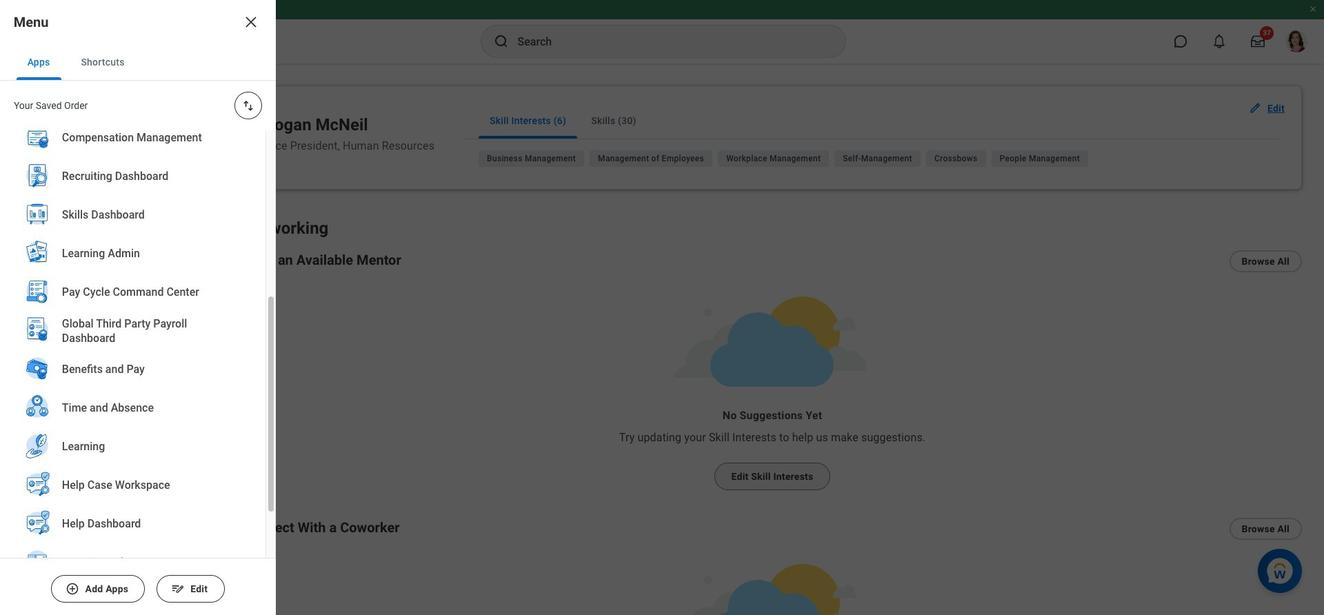 Task type: locate. For each thing, give the bounding box(es) containing it.
onboarding home image
[[14, 190, 30, 207]]

inbox large image
[[1251, 34, 1265, 48]]

0 horizontal spatial tab list
[[0, 44, 276, 81]]

list inside global navigation "dialog"
[[0, 0, 266, 593]]

tab list
[[0, 44, 276, 81], [462, 103, 1279, 139]]

banner
[[0, 0, 1324, 63]]

close environment banner image
[[1309, 5, 1317, 13]]

profile logan mcneil element
[[1277, 26, 1316, 57]]

global navigation dialog
[[0, 0, 276, 615]]

list
[[0, 0, 266, 593], [0, 141, 221, 257], [479, 150, 1279, 172], [0, 323, 221, 543]]

1 horizontal spatial tab list
[[462, 103, 1279, 139]]

notifications large image
[[1212, 34, 1226, 48]]

text edit image
[[171, 582, 185, 596]]

search image
[[493, 33, 509, 50]]

edit image
[[1248, 101, 1262, 115]]



Task type: describe. For each thing, give the bounding box(es) containing it.
plus circle image
[[66, 582, 79, 596]]

1 vertical spatial tab list
[[462, 103, 1279, 139]]

sort image
[[241, 99, 255, 112]]

timeline milestone image
[[14, 229, 30, 246]]

x image
[[243, 14, 259, 30]]

dashboard image
[[14, 152, 30, 168]]

0 vertical spatial tab list
[[0, 44, 276, 81]]



Task type: vqa. For each thing, say whether or not it's contained in the screenshot.
list
yes



